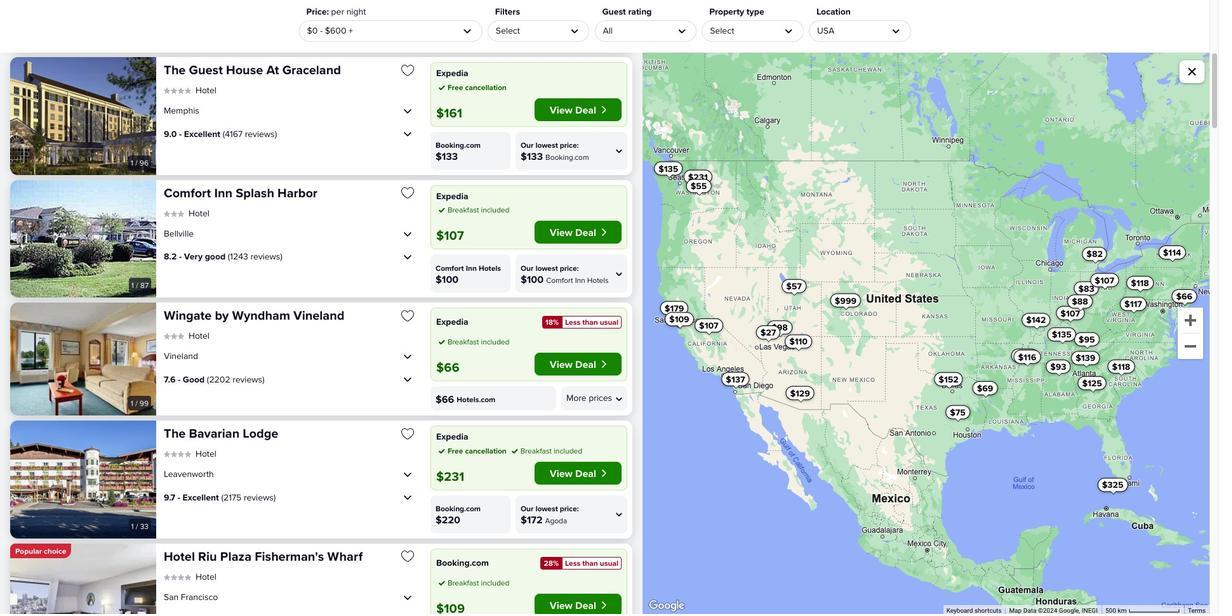 Task type: vqa. For each thing, say whether or not it's contained in the screenshot.


Task type: locate. For each thing, give the bounding box(es) containing it.
/ left 99
[[135, 399, 138, 408]]

0 horizontal spatial vineland
[[164, 351, 198, 362]]

popular
[[15, 547, 42, 555]]

1 horizontal spatial $135
[[1052, 329, 1072, 340]]

4 hotel button from the top
[[164, 449, 217, 460]]

2 deal from the top
[[575, 227, 596, 238]]

view deal button for $231
[[535, 462, 622, 485]]

- for the guest house at graceland
[[179, 129, 182, 139]]

2 horizontal spatial comfort
[[546, 276, 573, 284]]

lowest inside our lowest price: $133 booking.com
[[536, 141, 558, 149]]

1 horizontal spatial $107 button
[[1056, 306, 1084, 320]]

hotel up bellville
[[189, 208, 210, 218]]

$66 left hotels.com
[[436, 394, 454, 405]]

lowest for $231
[[536, 505, 558, 513]]

1 vertical spatial usual
[[600, 559, 619, 567]]

1 free cancellation from the top
[[448, 83, 507, 91]]

the bavarian lodge button
[[164, 426, 390, 442]]

/ left the 87
[[136, 281, 138, 290]]

$118 button
[[1126, 276, 1153, 290], [1108, 360, 1135, 374]]

price: for $231
[[560, 505, 579, 513]]

7.6 - good (2202 reviews)
[[164, 375, 265, 385]]

free cancellation down hotels.com
[[448, 447, 507, 455]]

expedia down booking.com $133
[[436, 191, 468, 201]]

hotel button up san francisco
[[164, 572, 217, 583]]

1 horizontal spatial $133
[[521, 151, 543, 162]]

price: inside our lowest price: $133 booking.com
[[560, 141, 579, 149]]

comfort
[[164, 186, 211, 200], [436, 264, 464, 272], [546, 276, 573, 284]]

5 view deal button from the top
[[535, 594, 622, 615]]

1 deal from the top
[[575, 104, 596, 115]]

$57 button
[[782, 279, 806, 293]]

1 for the guest house at graceland
[[131, 158, 133, 167]]

our inside our lowest price: $133 booking.com
[[521, 141, 534, 149]]

excellent left "(4167"
[[184, 129, 220, 139]]

hotel button for by
[[164, 331, 210, 342]]

less right 18%
[[565, 318, 581, 326]]

2 select from the left
[[710, 25, 734, 35]]

2 free from the top
[[448, 447, 463, 455]]

booking.com
[[436, 18, 481, 26], [436, 141, 481, 149], [546, 153, 589, 161], [436, 505, 481, 513], [436, 558, 489, 568]]

2 the from the top
[[164, 427, 186, 441]]

booking.com inside our lowest price: $133 booking.com
[[546, 153, 589, 161]]

booking.com inside booking.com button
[[436, 18, 481, 26]]

2 cancellation from the top
[[465, 447, 507, 455]]

$107 button down the $82 button
[[1090, 273, 1119, 287]]

0 vertical spatial hotels
[[479, 264, 501, 272]]

0 horizontal spatial $161
[[436, 106, 462, 120]]

2 expedia from the top
[[436, 191, 468, 201]]

1 select from the left
[[496, 25, 520, 35]]

2 $100 from the left
[[521, 273, 544, 285]]

$56
[[521, 28, 539, 39]]

deal for $66
[[575, 359, 596, 370]]

0 vertical spatial $66
[[1176, 291, 1192, 301]]

less for wingate by wyndham vineland
[[565, 318, 581, 326]]

$161 left $93 button
[[1016, 351, 1034, 361]]

francisco
[[181, 592, 218, 603]]

$999
[[835, 295, 856, 306]]

expedia down booking.com button
[[436, 68, 468, 78]]

1 left 99
[[131, 399, 133, 408]]

1 for comfort inn splash harbor
[[131, 281, 134, 290]]

$161
[[436, 106, 462, 120], [1016, 351, 1034, 361]]

breakfast included button
[[436, 204, 510, 216], [436, 337, 510, 348], [509, 446, 582, 457], [436, 578, 510, 589]]

hotels inside our lowest price: $100 comfort inn hotels
[[587, 276, 609, 284]]

1 vertical spatial hotels
[[587, 276, 609, 284]]

$133 inside our lowest price: $133 booking.com
[[521, 151, 543, 162]]

3 view from the top
[[550, 359, 573, 370]]

5 view from the top
[[550, 600, 573, 611]]

wingate
[[164, 309, 212, 323]]

5 hotel button from the top
[[164, 572, 217, 583]]

$135 button left $95
[[1047, 328, 1076, 341]]

deal up our lowest price: $133 booking.com
[[575, 104, 596, 115]]

view up our lowest price: $100 comfort inn hotels
[[550, 227, 573, 238]]

lowest inside our lowest price: $56
[[536, 18, 558, 26]]

hotel button down the "wingate"
[[164, 331, 210, 342]]

1 / 33
[[131, 522, 149, 531]]

$161 up booking.com $133
[[436, 106, 462, 120]]

$107 right $109
[[699, 320, 718, 331]]

1 vertical spatial the
[[164, 427, 186, 441]]

0 vertical spatial less
[[565, 318, 581, 326]]

$116
[[1018, 352, 1036, 362]]

-
[[320, 25, 323, 35], [179, 129, 182, 139], [179, 252, 182, 262], [178, 375, 181, 385], [178, 493, 180, 503]]

usual for wingate by wyndham vineland
[[600, 318, 619, 326]]

hotel down bavarian
[[196, 449, 217, 459]]

1 our from the top
[[521, 18, 534, 26]]

1 less from the top
[[565, 318, 581, 326]]

hotel button up leavenworth
[[164, 449, 217, 460]]

$118 button right '$139'
[[1108, 360, 1135, 374]]

wingate by wyndham vineland button
[[164, 308, 390, 324]]

1 view from the top
[[550, 104, 573, 115]]

$118 button up $117 button
[[1126, 276, 1153, 290]]

$107 button right $109
[[694, 319, 723, 332]]

$107 button
[[1090, 273, 1119, 287], [1056, 306, 1084, 320], [694, 319, 723, 332]]

inn for splash
[[214, 186, 233, 200]]

vineland up 7.6
[[164, 351, 198, 362]]

reviews) right "(4167"
[[245, 129, 277, 139]]

deal down 28% less than usual
[[575, 600, 596, 611]]

view up our lowest price: $133 booking.com
[[550, 104, 573, 115]]

$118 right '$139'
[[1112, 362, 1130, 372]]

view deal
[[550, 104, 596, 115], [550, 227, 596, 238], [550, 359, 596, 370], [550, 468, 596, 479], [550, 600, 596, 611]]

(2202
[[207, 375, 230, 385]]

$98
[[771, 322, 788, 333]]

1 $133 from the left
[[436, 151, 458, 162]]

3 deal from the top
[[575, 359, 596, 370]]

the guest house at graceland button
[[164, 62, 390, 78]]

guest
[[602, 6, 626, 17], [189, 63, 223, 77]]

reviews) for house
[[245, 129, 277, 139]]

0 vertical spatial the
[[164, 63, 186, 77]]

view deal up our lowest price: $100 comfort inn hotels
[[550, 227, 596, 238]]

excellent down leavenworth
[[183, 493, 219, 503]]

the for the bavarian lodge
[[164, 427, 186, 441]]

1 vertical spatial excellent
[[183, 493, 219, 503]]

4 expedia from the top
[[436, 432, 468, 442]]

guest left house
[[189, 63, 223, 77]]

free cancellation button down hotels.com
[[436, 446, 507, 457]]

lowest inside our lowest price: $172 agoda
[[536, 505, 558, 513]]

view deal up the more
[[550, 359, 596, 370]]

view deal button for $161
[[535, 98, 622, 121]]

free cancellation button down booking.com button
[[436, 82, 507, 93]]

$231 inside 'button'
[[688, 172, 708, 182]]

hotel
[[196, 85, 217, 95], [189, 208, 210, 218], [189, 331, 210, 341], [196, 449, 217, 459], [164, 550, 195, 564], [196, 572, 217, 582]]

0 vertical spatial $231
[[688, 172, 708, 182]]

$135 button left the $231 'button'
[[654, 161, 683, 175]]

usa
[[817, 25, 835, 35]]

reviews) right (1243
[[251, 252, 283, 262]]

free
[[448, 83, 463, 91], [448, 447, 463, 455]]

2 vertical spatial inn
[[575, 276, 585, 284]]

/ left 33
[[136, 522, 138, 531]]

the bavarian lodge, (leavenworth, usa) image
[[10, 421, 156, 539]]

0 horizontal spatial inn
[[214, 186, 233, 200]]

1 vertical spatial $118 button
[[1108, 360, 1135, 374]]

0 vertical spatial inn
[[214, 186, 233, 200]]

deal up more prices
[[575, 359, 596, 370]]

1 vertical spatial free cancellation
[[448, 447, 507, 455]]

$135 left $95 button
[[1052, 329, 1072, 340]]

0 vertical spatial guest
[[602, 6, 626, 17]]

per
[[331, 6, 344, 17]]

view deal up our lowest price: $133 booking.com
[[550, 104, 596, 115]]

1 horizontal spatial $161
[[1016, 351, 1034, 361]]

expedia for $231
[[436, 432, 468, 442]]

usual right 18%
[[600, 318, 619, 326]]

reviews) right the (2202
[[233, 375, 265, 385]]

hotels.com
[[457, 395, 496, 404]]

$83 button
[[1074, 281, 1099, 295]]

1 than from the top
[[583, 318, 598, 326]]

0 vertical spatial free cancellation
[[448, 83, 507, 91]]

select
[[496, 25, 520, 35], [710, 25, 734, 35]]

1 free cancellation button from the top
[[436, 82, 507, 93]]

1
[[131, 158, 133, 167], [131, 281, 134, 290], [131, 399, 133, 408], [131, 522, 134, 531]]

1 horizontal spatial $100
[[521, 273, 544, 285]]

1 vertical spatial vineland
[[164, 351, 198, 362]]

breakfast included
[[448, 206, 510, 214], [448, 338, 510, 346], [521, 447, 582, 455], [448, 579, 510, 587]]

1 vertical spatial $135 button
[[1047, 328, 1076, 341]]

view deal up our lowest price: $172 agoda
[[550, 468, 596, 479]]

1 $100 from the left
[[436, 273, 459, 285]]

comfort for comfort inn hotels $100
[[436, 264, 464, 272]]

3 our from the top
[[521, 264, 534, 272]]

1 vertical spatial free cancellation button
[[436, 446, 507, 457]]

hotel button for guest
[[164, 85, 217, 96]]

0 horizontal spatial comfort
[[164, 186, 211, 200]]

4 view deal button from the top
[[535, 462, 622, 485]]

2 than from the top
[[583, 559, 598, 567]]

1 price: from the top
[[560, 18, 579, 26]]

select for filters
[[496, 25, 520, 35]]

view down 28%
[[550, 600, 573, 611]]

hotel down the "wingate"
[[189, 331, 210, 341]]

memphis button
[[164, 101, 415, 121]]

hotel button up memphis
[[164, 85, 217, 96]]

/ left 96
[[135, 158, 138, 167]]

free for second free cancellation button from the top
[[448, 447, 463, 455]]

- right 9.0 at the top left of page
[[179, 129, 182, 139]]

hotel button for bavarian
[[164, 449, 217, 460]]

breakfast included for wingate by wyndham vineland
[[448, 338, 510, 346]]

3 lowest from the top
[[536, 264, 558, 272]]

view deal button up our lowest price: $172 agoda
[[535, 462, 622, 485]]

less right 28%
[[565, 559, 581, 567]]

$107 right the $83
[[1095, 275, 1114, 285]]

2 our from the top
[[521, 141, 534, 149]]

2 vertical spatial comfort
[[546, 276, 573, 284]]

our for $107
[[521, 264, 534, 272]]

- right 7.6
[[178, 375, 181, 385]]

deal
[[575, 104, 596, 115], [575, 227, 596, 238], [575, 359, 596, 370], [575, 468, 596, 479], [575, 600, 596, 611]]

$82
[[1087, 249, 1103, 259]]

$152 $129
[[790, 374, 958, 398]]

0 vertical spatial $135 button
[[654, 161, 683, 175]]

2 usual from the top
[[600, 559, 619, 567]]

0 horizontal spatial $100
[[436, 273, 459, 285]]

1 vertical spatial $66
[[436, 361, 460, 375]]

2 price: from the top
[[560, 141, 579, 149]]

less
[[565, 318, 581, 326], [565, 559, 581, 567]]

usual right 28%
[[600, 559, 619, 567]]

0 horizontal spatial select
[[496, 25, 520, 35]]

$142 button
[[1022, 313, 1050, 327]]

lowest inside our lowest price: $100 comfort inn hotels
[[536, 264, 558, 272]]

0 vertical spatial free
[[448, 83, 463, 91]]

$66 down $114 'button'
[[1176, 291, 1192, 301]]

0 horizontal spatial $135 button
[[654, 161, 683, 175]]

4 view from the top
[[550, 468, 573, 479]]

$66 up hotels.com
[[436, 361, 460, 375]]

2 free cancellation from the top
[[448, 447, 507, 455]]

0 horizontal spatial $133
[[436, 151, 458, 162]]

comfort inside comfort inn hotels $100
[[436, 264, 464, 272]]

0 vertical spatial $118
[[1131, 278, 1149, 288]]

by
[[215, 309, 229, 323]]

0 vertical spatial usual
[[600, 318, 619, 326]]

breakfast for comfort inn splash harbor
[[448, 206, 479, 214]]

deal for $231
[[575, 468, 596, 479]]

4 our from the top
[[521, 505, 534, 513]]

$107 button down $83 button
[[1056, 306, 1084, 320]]

4 deal from the top
[[575, 468, 596, 479]]

comfort inn splash harbor button
[[164, 185, 390, 201]]

0 vertical spatial cancellation
[[465, 83, 507, 91]]

cancellation down hotels.com
[[465, 447, 507, 455]]

select down filters
[[496, 25, 520, 35]]

$83
[[1078, 283, 1094, 294]]

1 vertical spatial than
[[583, 559, 598, 567]]

1 horizontal spatial vineland
[[293, 309, 344, 323]]

view deal for $107
[[550, 227, 596, 238]]

splash
[[236, 186, 274, 200]]

$110
[[789, 337, 807, 347]]

2 horizontal spatial inn
[[575, 276, 585, 284]]

lowest for $107
[[536, 264, 558, 272]]

28% less than usual
[[544, 559, 619, 567]]

view deal button down 28% less than usual
[[535, 594, 622, 615]]

1 vertical spatial free
[[448, 447, 463, 455]]

view up the more
[[550, 359, 573, 370]]

than right 18%
[[583, 318, 598, 326]]

our lowest price: $133 booking.com
[[521, 141, 589, 162]]

our inside our lowest price: $172 agoda
[[521, 505, 534, 513]]

excellent for guest
[[184, 129, 220, 139]]

guest rating
[[602, 6, 652, 17]]

$66 inside "$107 $66"
[[1176, 291, 1192, 301]]

1 hotel button from the top
[[164, 85, 217, 96]]

$117 button
[[1120, 297, 1146, 311]]

more
[[567, 393, 587, 403]]

18%
[[545, 318, 559, 326]]

1 vertical spatial guest
[[189, 63, 223, 77]]

1 horizontal spatial select
[[710, 25, 734, 35]]

1 free from the top
[[448, 83, 463, 91]]

$69
[[977, 383, 993, 393]]

$0
[[307, 25, 318, 35]]

$88 button
[[1067, 295, 1092, 309]]

1 lowest from the top
[[536, 18, 558, 26]]

3 view deal button from the top
[[535, 353, 622, 376]]

hotel button up bellville
[[164, 208, 210, 219]]

0 horizontal spatial $135
[[658, 163, 678, 173]]

reviews) right (2175
[[244, 493, 276, 503]]

- right the 9.7 on the bottom left
[[178, 493, 180, 503]]

$179 button
[[660, 301, 688, 315]]

view deal button up the more
[[535, 353, 622, 376]]

hotels inside comfort inn hotels $100
[[479, 264, 501, 272]]

0 horizontal spatial hotels
[[479, 264, 501, 272]]

wharf
[[327, 550, 363, 564]]

4 view deal from the top
[[550, 468, 596, 479]]

$139 button
[[1071, 351, 1100, 365]]

2 less from the top
[[565, 559, 581, 567]]

price: for $107
[[560, 264, 579, 272]]

free down booking.com button
[[448, 83, 463, 91]]

1 horizontal spatial hotels
[[587, 276, 609, 284]]

lowest
[[536, 18, 558, 26], [536, 141, 558, 149], [536, 264, 558, 272], [536, 505, 558, 513]]

0 vertical spatial free cancellation button
[[436, 82, 507, 93]]

1 vertical spatial $118
[[1112, 362, 1130, 372]]

hotel down riu
[[196, 572, 217, 582]]

view for $161
[[550, 104, 573, 115]]

0 horizontal spatial guest
[[189, 63, 223, 77]]

inn inside comfort inn splash harbor button
[[214, 186, 233, 200]]

deal up our lowest price: $172 agoda
[[575, 468, 596, 479]]

(1243
[[228, 252, 248, 262]]

1 horizontal spatial comfort
[[436, 264, 464, 272]]

inn inside comfort inn hotels $100
[[466, 264, 477, 272]]

1 horizontal spatial $118
[[1131, 278, 1149, 288]]

than right 28%
[[583, 559, 598, 567]]

view up our lowest price: $172 agoda
[[550, 468, 573, 479]]

the left bavarian
[[164, 427, 186, 441]]

5 deal from the top
[[575, 600, 596, 611]]

our inside our lowest price: $100 comfort inn hotels
[[521, 264, 534, 272]]

0 horizontal spatial $231
[[436, 470, 464, 484]]

3 price: from the top
[[560, 264, 579, 272]]

3 view deal from the top
[[550, 359, 596, 370]]

1 left the 87
[[131, 281, 134, 290]]

2 view from the top
[[550, 227, 573, 238]]

1 expedia from the top
[[436, 68, 468, 78]]

popular choice
[[15, 547, 66, 555]]

$95
[[1079, 334, 1095, 344]]

view deal button up our lowest price: $133 booking.com
[[535, 98, 622, 121]]

$118 for topmost $118 button
[[1131, 278, 1149, 288]]

$135 left the $231 'button'
[[658, 163, 678, 173]]

2 $133 from the left
[[521, 151, 543, 162]]

- right 8.2
[[179, 252, 182, 262]]

1 vertical spatial $161
[[1016, 351, 1034, 361]]

1 vertical spatial comfort
[[436, 264, 464, 272]]

0 horizontal spatial $118
[[1112, 362, 1130, 372]]

4 price: from the top
[[560, 505, 579, 513]]

the up memphis
[[164, 63, 186, 77]]

$27
[[760, 327, 776, 338]]

cancellation
[[465, 83, 507, 91], [465, 447, 507, 455]]

1 vertical spatial inn
[[466, 264, 477, 272]]

view deal for $66
[[550, 359, 596, 370]]

price: inside our lowest price: $100 comfort inn hotels
[[560, 264, 579, 272]]

1 view deal from the top
[[550, 104, 596, 115]]

breakfast included button for comfort inn splash harbor
[[436, 204, 510, 216]]

deal up our lowest price: $100 comfort inn hotels
[[575, 227, 596, 238]]

view deal for $161
[[550, 104, 596, 115]]

0 vertical spatial $161
[[436, 106, 462, 120]]

$125
[[1082, 378, 1102, 388]]

comfort inside our lowest price: $100 comfort inn hotels
[[546, 276, 573, 284]]

vineland
[[293, 309, 344, 323], [164, 351, 198, 362]]

$100 inside our lowest price: $100 comfort inn hotels
[[521, 273, 544, 285]]

inn inside our lowest price: $100 comfort inn hotels
[[575, 276, 585, 284]]

comfort inside button
[[164, 186, 211, 200]]

1 vertical spatial cancellation
[[465, 447, 507, 455]]

2 hotel button from the top
[[164, 208, 210, 219]]

view deal down 28% less than usual
[[550, 600, 596, 611]]

cancellation down booking.com button
[[465, 83, 507, 91]]

0 vertical spatial than
[[583, 318, 598, 326]]

$100 inside comfort inn hotels $100
[[436, 273, 459, 285]]

0 vertical spatial excellent
[[184, 129, 220, 139]]

$125 button
[[1078, 376, 1106, 390]]

0 vertical spatial $135
[[658, 163, 678, 173]]

1 vertical spatial less
[[565, 559, 581, 567]]

free down hotels.com
[[448, 447, 463, 455]]

1 horizontal spatial $231
[[688, 172, 708, 182]]

included for comfort inn splash harbor
[[481, 206, 510, 214]]

8.2 - very good (1243 reviews)
[[164, 252, 283, 262]]

1 for the bavarian lodge
[[131, 522, 134, 531]]

guest up all on the top of page
[[602, 6, 626, 17]]

vineland up vineland button
[[293, 309, 344, 323]]

3 hotel button from the top
[[164, 331, 210, 342]]

expedia down comfort inn hotels $100 at the top
[[436, 317, 468, 327]]

price: for $161
[[560, 141, 579, 149]]

2 view deal from the top
[[550, 227, 596, 238]]

expedia down hotels.com
[[436, 432, 468, 442]]

hotel up memphis
[[196, 85, 217, 95]]

good
[[183, 375, 205, 385]]

1 the from the top
[[164, 63, 186, 77]]

1 usual from the top
[[600, 318, 619, 326]]

- for comfort inn splash harbor
[[179, 252, 182, 262]]

graceland
[[282, 63, 341, 77]]

hotel left riu
[[164, 550, 195, 564]]

$152
[[939, 374, 958, 384]]

2 lowest from the top
[[536, 141, 558, 149]]

price: inside our lowest price: $172 agoda
[[560, 505, 579, 513]]

$118 up $117 button
[[1131, 278, 1149, 288]]

4 lowest from the top
[[536, 505, 558, 513]]

1 left 33
[[131, 522, 134, 531]]

0 vertical spatial comfort
[[164, 186, 211, 200]]

1 horizontal spatial inn
[[466, 264, 477, 272]]

$325 button
[[1098, 478, 1128, 492]]

free cancellation down booking.com button
[[448, 83, 507, 91]]

1 vertical spatial $231
[[436, 470, 464, 484]]

night
[[347, 6, 366, 17]]

1 left 96
[[131, 158, 133, 167]]

0 vertical spatial vineland
[[293, 309, 344, 323]]

comfort inn hotels $100
[[436, 264, 501, 285]]

view deal button up our lowest price: $100 comfort inn hotels
[[535, 221, 622, 244]]

price:
[[306, 6, 329, 17]]

2 free cancellation button from the top
[[436, 446, 507, 457]]

1 vertical spatial $135
[[1052, 329, 1072, 340]]

breakfast included for hotel riu plaza fisherman's wharf
[[448, 579, 510, 587]]

select down property
[[710, 25, 734, 35]]

2 view deal button from the top
[[535, 221, 622, 244]]

wyndham
[[232, 309, 290, 323]]

$82 button
[[1082, 247, 1107, 261]]

1 view deal button from the top
[[535, 98, 622, 121]]



Task type: describe. For each thing, give the bounding box(es) containing it.
1 horizontal spatial $135 button
[[1047, 328, 1076, 341]]

free cancellation for second free cancellation button from the top
[[448, 447, 507, 455]]

/ for comfort inn splash harbor
[[136, 281, 138, 290]]

$98 button
[[767, 321, 792, 335]]

very
[[184, 252, 203, 262]]

comfort inn splash harbor, (bellville, usa) image
[[10, 180, 156, 298]]

more prices
[[567, 393, 612, 403]]

type
[[747, 6, 764, 17]]

expedia for $107
[[436, 191, 468, 201]]

$137 button
[[721, 372, 749, 386]]

9.0 - excellent (4167 reviews)
[[164, 129, 277, 139]]

hotel riu plaza fisherman's wharf, (san francisco, usa) image
[[10, 544, 156, 615]]

breakfast included for comfort inn splash harbor
[[448, 206, 510, 214]]

popular choice button
[[10, 544, 71, 559]]

breakfast for hotel riu plaza fisherman's wharf
[[448, 579, 479, 587]]

fisherman's
[[255, 550, 324, 564]]

2 horizontal spatial $107 button
[[1090, 273, 1119, 287]]

breakfast included button for wingate by wyndham vineland
[[436, 337, 510, 348]]

included for wingate by wyndham vineland
[[481, 338, 510, 346]]

$107 up comfort inn hotels $100 at the top
[[436, 229, 464, 243]]

$117
[[1124, 299, 1142, 309]]

bellville button
[[164, 224, 415, 244]]

87
[[140, 281, 149, 290]]

1 / 87
[[131, 281, 149, 290]]

/ for the bavarian lodge
[[136, 522, 138, 531]]

free for first free cancellation button
[[448, 83, 463, 91]]

excellent for bavarian
[[183, 493, 219, 503]]

$0 - $600 +
[[307, 25, 353, 35]]

breakfast for wingate by wyndham vineland
[[448, 338, 479, 346]]

comfort for comfort inn splash harbor
[[164, 186, 211, 200]]

usual for hotel riu plaza fisherman's wharf
[[600, 559, 619, 567]]

- for the bavarian lodge
[[178, 493, 180, 503]]

lodge
[[243, 427, 278, 441]]

3 expedia from the top
[[436, 317, 468, 327]]

- right '$0'
[[320, 25, 323, 35]]

+
[[349, 25, 353, 35]]

the guest house at graceland
[[164, 63, 341, 77]]

$55 button
[[686, 179, 711, 193]]

hotel for by
[[189, 331, 210, 341]]

hotel inside button
[[164, 550, 195, 564]]

$69 button
[[972, 381, 998, 395]]

$118 for bottom $118 button
[[1112, 362, 1130, 372]]

$27 button
[[756, 326, 780, 339]]

$75 button
[[945, 405, 970, 419]]

expedia for $161
[[436, 68, 468, 78]]

$107 inside "$107 $66"
[[1095, 275, 1114, 285]]

included for hotel riu plaza fisherman's wharf
[[481, 579, 510, 587]]

$107 down $88
[[1060, 308, 1080, 318]]

$95 button
[[1074, 332, 1099, 346]]

$152 button
[[934, 372, 963, 386]]

1 / 99
[[131, 399, 149, 408]]

1 for wingate by wyndham vineland
[[131, 399, 133, 408]]

$93 $88
[[1050, 296, 1088, 372]]

1 horizontal spatial guest
[[602, 6, 626, 17]]

view deal for $231
[[550, 468, 596, 479]]

(2175
[[221, 493, 242, 503]]

$161 button
[[1011, 349, 1038, 363]]

wingate by wyndham vineland
[[164, 309, 344, 323]]

9.7 - excellent (2175 reviews)
[[164, 493, 276, 503]]

guest inside button
[[189, 63, 223, 77]]

property
[[710, 6, 744, 17]]

$133 inside booking.com $133
[[436, 151, 458, 162]]

booking.com button
[[431, 9, 511, 47]]

good
[[205, 252, 226, 262]]

the for the guest house at graceland
[[164, 63, 186, 77]]

view deal button for $107
[[535, 221, 622, 244]]

reviews) for lodge
[[244, 493, 276, 503]]

33
[[140, 522, 149, 531]]

map region
[[643, 53, 1210, 615]]

$57
[[786, 281, 802, 291]]

leavenworth
[[164, 469, 214, 480]]

google image
[[646, 598, 688, 615]]

than for hotel riu plaza fisherman's wharf
[[583, 559, 598, 567]]

house
[[226, 63, 263, 77]]

hotel for bavarian
[[196, 449, 217, 459]]

agoda
[[545, 517, 567, 525]]

hotel riu plaza fisherman's wharf
[[164, 550, 363, 564]]

hotel for guest
[[196, 85, 217, 95]]

comfort inn splash harbor
[[164, 186, 318, 200]]

our for $161
[[521, 141, 534, 149]]

$100 for our lowest price: $100 comfort inn hotels
[[521, 273, 544, 285]]

price: inside our lowest price: $56
[[560, 18, 579, 26]]

18% less than usual
[[545, 318, 619, 326]]

96
[[140, 158, 149, 167]]

0 vertical spatial $118 button
[[1126, 276, 1153, 290]]

harbor
[[278, 186, 318, 200]]

28%
[[544, 559, 559, 567]]

san francisco button
[[164, 588, 415, 608]]

(4167
[[223, 129, 243, 139]]

deal for $161
[[575, 104, 596, 115]]

5 view deal from the top
[[550, 600, 596, 611]]

$179
[[664, 303, 684, 313]]

hotel for inn
[[189, 208, 210, 218]]

inn for hotels
[[466, 264, 477, 272]]

$129
[[790, 388, 810, 398]]

$172
[[521, 514, 543, 526]]

9.7
[[164, 493, 175, 503]]

view deal button for $66
[[535, 353, 622, 376]]

$110 button
[[785, 335, 812, 349]]

our inside our lowest price: $56
[[521, 18, 534, 26]]

view for $231
[[550, 468, 573, 479]]

booking.com $133
[[436, 141, 481, 162]]

$137
[[726, 374, 745, 384]]

free cancellation for first free cancellation button
[[448, 83, 507, 91]]

$325
[[1102, 480, 1123, 490]]

than for wingate by wyndham vineland
[[583, 318, 598, 326]]

$220
[[436, 514, 460, 526]]

/ for wingate by wyndham vineland
[[135, 399, 138, 408]]

99
[[140, 399, 149, 408]]

property type
[[710, 6, 764, 17]]

the guest house at graceland, (memphis, usa) image
[[10, 57, 156, 175]]

eldorado shreveport, (shreveport, usa) image
[[10, 0, 156, 52]]

the bavarian lodge
[[164, 427, 278, 441]]

0 horizontal spatial $107 button
[[694, 319, 723, 332]]

wingate by wyndham vineland, (vineland, usa) image
[[10, 303, 156, 416]]

1 cancellation from the top
[[465, 83, 507, 91]]

rating
[[628, 6, 652, 17]]

9.0
[[164, 129, 177, 139]]

$55
[[690, 181, 707, 191]]

lowest for $161
[[536, 141, 558, 149]]

$100 for comfort inn hotels $100
[[436, 273, 459, 285]]

filters
[[495, 6, 520, 17]]

at
[[266, 63, 279, 77]]

deal for $107
[[575, 227, 596, 238]]

- for wingate by wyndham vineland
[[178, 375, 181, 385]]

reviews) for wyndham
[[233, 375, 265, 385]]

$231 button
[[683, 170, 712, 184]]

vineland button
[[164, 347, 415, 367]]

leavenworth button
[[164, 465, 415, 485]]

/ for the guest house at graceland
[[135, 158, 138, 167]]

$93 button
[[1046, 360, 1071, 374]]

2 vertical spatial $66
[[436, 394, 454, 405]]

booking.com $220
[[436, 505, 481, 526]]

$109 button
[[665, 312, 694, 326]]

$109
[[669, 314, 689, 324]]

view for $66
[[550, 359, 573, 370]]

view for $107
[[550, 227, 573, 238]]

breakfast included button for hotel riu plaza fisherman's wharf
[[436, 578, 510, 589]]

less for hotel riu plaza fisherman's wharf
[[565, 559, 581, 567]]

$93
[[1050, 362, 1066, 372]]

$114
[[1163, 247, 1181, 258]]

hotel button for inn
[[164, 208, 210, 219]]

select for property type
[[710, 25, 734, 35]]

our for $231
[[521, 505, 534, 513]]

riu
[[198, 550, 217, 564]]

$161 inside button
[[1016, 351, 1034, 361]]



